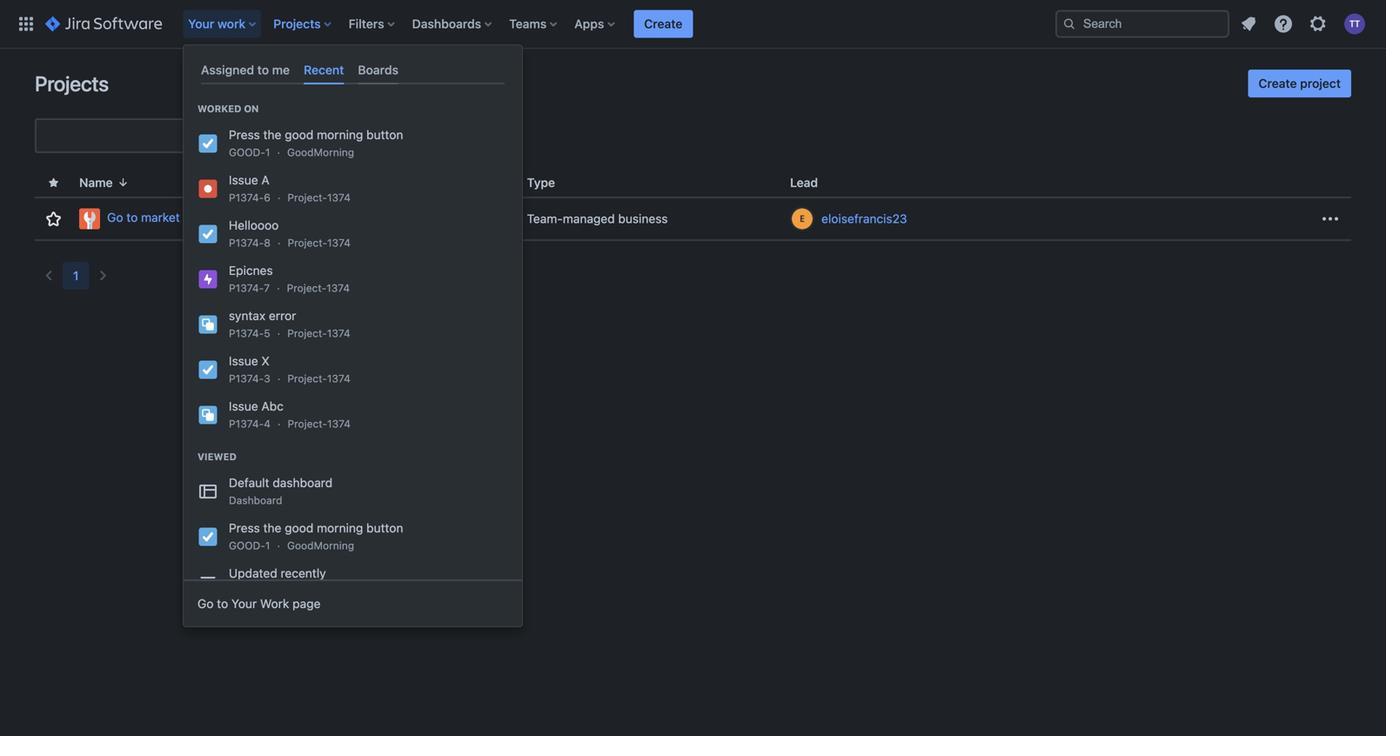 Task type: describe. For each thing, give the bounding box(es) containing it.
to for market
[[127, 210, 138, 225]]

p1374- for helloooo
[[229, 237, 264, 249]]

lead button
[[784, 173, 839, 193]]

managed
[[563, 212, 615, 226]]

1 good- from the top
[[229, 146, 265, 159]]

1374 for issue x
[[327, 373, 351, 385]]

jira
[[258, 129, 276, 141]]

updated
[[229, 566, 277, 581]]

7
[[264, 282, 270, 294]]

market
[[141, 210, 180, 225]]

project-1374 up the error
[[287, 282, 350, 294]]

go to your work page link
[[184, 587, 522, 622]]

1 button
[[63, 262, 89, 290]]

2 good-1 from the top
[[229, 540, 270, 552]]

work
[[218, 17, 246, 31]]

viewed
[[198, 452, 237, 463]]

eloisefrancis23 link
[[822, 210, 908, 228]]

create project
[[1259, 76, 1342, 91]]

syntax
[[229, 309, 266, 323]]

recent
[[304, 63, 344, 77]]

worked
[[198, 103, 241, 115]]

name
[[79, 175, 113, 190]]

apps button
[[570, 10, 622, 38]]

a
[[262, 173, 270, 187]]

4
[[264, 418, 271, 430]]

issue for issue a
[[229, 173, 258, 187]]

assigned
[[201, 63, 254, 77]]

issue x
[[229, 354, 270, 368]]

2 press the good morning button from the top
[[229, 521, 403, 536]]

helloooo
[[229, 218, 279, 233]]

1 press the good morning button from the top
[[229, 128, 403, 142]]

updated recently link
[[184, 560, 522, 605]]

next image
[[93, 266, 114, 286]]

create for create project
[[1259, 76, 1298, 91]]

default
[[229, 476, 269, 490]]

x
[[262, 354, 270, 368]]

project- for syntax error
[[287, 328, 327, 340]]

p1374- for issue x
[[229, 373, 264, 385]]

to for me
[[257, 63, 269, 77]]

notifications image
[[1239, 13, 1260, 34]]

boards
[[358, 63, 399, 77]]

2 goodmorning from the top
[[287, 540, 354, 552]]

tab list containing assigned to me
[[194, 56, 512, 85]]

issue for issue x
[[229, 354, 258, 368]]

p1374-3
[[229, 373, 271, 385]]

page
[[293, 597, 321, 611]]

p1374- for syntax error
[[229, 328, 264, 340]]

business
[[619, 212, 668, 226]]

settings image
[[1308, 13, 1329, 34]]

0 vertical spatial 1
[[265, 146, 270, 159]]

1 vertical spatial work
[[260, 597, 289, 611]]

1374 for helloooo
[[327, 237, 351, 249]]

your profile and settings image
[[1345, 13, 1366, 34]]

1 good from the top
[[285, 128, 314, 142]]

1374 for syntax error
[[327, 328, 351, 340]]

go for go to your work page
[[198, 597, 214, 611]]

help image
[[1274, 13, 1295, 34]]

p1374- for epicnes
[[229, 282, 264, 294]]

banner containing your work
[[0, 0, 1387, 49]]

teams button
[[504, 10, 564, 38]]

epicnes
[[229, 264, 273, 278]]

project-1374 for issue x
[[288, 373, 351, 385]]

1 inside "button"
[[73, 269, 79, 283]]

project-1374 for issue abc
[[288, 418, 351, 430]]

3
[[264, 373, 271, 385]]

project-1374 for issue a
[[288, 192, 351, 204]]

abc
[[262, 399, 284, 414]]

to for your
[[217, 597, 228, 611]]

1 morning from the top
[[317, 128, 363, 142]]

p1374-8
[[229, 237, 271, 249]]

star go to market sample image
[[43, 209, 64, 229]]

go for go to market sample
[[107, 210, 123, 225]]

1 goodmorning from the top
[[287, 146, 354, 159]]

syntax error
[[229, 309, 296, 323]]

Search field
[[1056, 10, 1230, 38]]

primary element
[[10, 0, 1056, 48]]

projects button
[[268, 10, 338, 38]]



Task type: vqa. For each thing, say whether or not it's contained in the screenshot.


Task type: locate. For each thing, give the bounding box(es) containing it.
goodmorning down jira work management
[[287, 146, 354, 159]]

project-1374 for syntax error
[[287, 328, 351, 340]]

p1374-
[[229, 192, 264, 204], [229, 237, 264, 249], [229, 282, 264, 294], [229, 328, 264, 340], [229, 373, 264, 385], [229, 418, 264, 430]]

0 horizontal spatial projects
[[35, 71, 109, 96]]

1374 right 7
[[327, 282, 350, 294]]

0 horizontal spatial to
[[127, 210, 138, 225]]

good right jira
[[285, 128, 314, 142]]

go inside go to your work page link
[[198, 597, 214, 611]]

0 vertical spatial press the good morning button
[[229, 128, 403, 142]]

2 press from the top
[[229, 521, 260, 536]]

good
[[285, 128, 314, 142], [285, 521, 314, 536]]

p1374- down epicnes
[[229, 282, 264, 294]]

on
[[244, 103, 259, 115]]

banner
[[0, 0, 1387, 49]]

0 vertical spatial the
[[263, 128, 282, 142]]

1 vertical spatial 1
[[73, 269, 79, 283]]

go to market sample link
[[79, 209, 355, 229]]

goodmorning
[[287, 146, 354, 159], [287, 540, 354, 552]]

your work
[[188, 17, 246, 31]]

2 button from the top
[[367, 521, 403, 536]]

button down boards
[[367, 128, 403, 142]]

1 vertical spatial create
[[1259, 76, 1298, 91]]

1 issue from the top
[[229, 173, 258, 187]]

name button
[[72, 173, 137, 193]]

jira work management
[[258, 129, 370, 141]]

default dashboard dashboard
[[229, 476, 333, 507]]

previous image
[[38, 266, 59, 286]]

projects
[[274, 17, 321, 31], [35, 71, 109, 96]]

lead
[[791, 175, 818, 190]]

project
[[1301, 76, 1342, 91]]

dashboard
[[229, 495, 283, 507]]

p1374- down issue x
[[229, 373, 264, 385]]

jira software image
[[45, 13, 162, 34], [45, 13, 162, 34]]

project- for helloooo
[[288, 237, 327, 249]]

me
[[272, 63, 290, 77]]

1 horizontal spatial to
[[217, 597, 228, 611]]

good-1
[[229, 146, 270, 159], [229, 540, 270, 552]]

0 vertical spatial create
[[645, 17, 683, 31]]

1 button from the top
[[367, 128, 403, 142]]

None text field
[[37, 124, 207, 148]]

0 vertical spatial good
[[285, 128, 314, 142]]

project-1374 right 8
[[288, 237, 351, 249]]

press the good morning button down recent
[[229, 128, 403, 142]]

recently
[[281, 566, 326, 581]]

work down updated recently
[[260, 597, 289, 611]]

3 issue from the top
[[229, 399, 258, 414]]

0 horizontal spatial go
[[107, 210, 123, 225]]

create inside primary element
[[645, 17, 683, 31]]

project- right 4
[[288, 418, 327, 430]]

1374 for issue a
[[327, 192, 351, 204]]

teams
[[509, 17, 547, 31]]

good-1 down jira
[[229, 146, 270, 159]]

project-1374 right 4
[[288, 418, 351, 430]]

the up a
[[263, 128, 282, 142]]

create right apps dropdown button at the top left of page
[[645, 17, 683, 31]]

0 vertical spatial good-
[[229, 146, 265, 159]]

3 p1374- from the top
[[229, 282, 264, 294]]

project- up the error
[[287, 282, 327, 294]]

2 the from the top
[[263, 521, 282, 536]]

projects inside popup button
[[274, 17, 321, 31]]

1 horizontal spatial projects
[[274, 17, 321, 31]]

dashboards
[[412, 17, 482, 31]]

updated recently
[[229, 566, 326, 581]]

apps
[[575, 17, 604, 31]]

morning
[[317, 128, 363, 142], [317, 521, 363, 536]]

press down on
[[229, 128, 260, 142]]

2 vertical spatial issue
[[229, 399, 258, 414]]

go to your work page
[[198, 597, 321, 611]]

6
[[264, 192, 271, 204]]

1374 up dashboard
[[327, 418, 351, 430]]

p1374-4
[[229, 418, 271, 430]]

1374 right 8
[[327, 237, 351, 249]]

button up updated recently link
[[367, 521, 403, 536]]

work right jira
[[278, 129, 304, 141]]

1374 for issue abc
[[327, 418, 351, 430]]

project-1374 right the 3
[[288, 373, 351, 385]]

1 vertical spatial go
[[198, 597, 214, 611]]

1 vertical spatial good
[[285, 521, 314, 536]]

clear image
[[374, 129, 388, 143]]

morning up updated recently link
[[317, 521, 363, 536]]

press the good morning button up recently at left
[[229, 521, 403, 536]]

0 vertical spatial your
[[188, 17, 214, 31]]

0 vertical spatial good-1
[[229, 146, 270, 159]]

dashboard
[[273, 476, 333, 490]]

1 vertical spatial good-
[[229, 540, 265, 552]]

your inside "popup button"
[[188, 17, 214, 31]]

press the good morning button
[[229, 128, 403, 142], [229, 521, 403, 536]]

sample
[[183, 210, 224, 225]]

good down default dashboard dashboard
[[285, 521, 314, 536]]

1 vertical spatial the
[[263, 521, 282, 536]]

filters button
[[344, 10, 402, 38]]

good-1 up updated
[[229, 540, 270, 552]]

project-1374 for helloooo
[[288, 237, 351, 249]]

search image
[[1063, 17, 1077, 31]]

1 horizontal spatial create
[[1259, 76, 1298, 91]]

1 horizontal spatial go
[[198, 597, 214, 611]]

0 vertical spatial projects
[[274, 17, 321, 31]]

issue for issue abc
[[229, 399, 258, 414]]

p1374- for issue a
[[229, 192, 264, 204]]

1374 right the 5
[[327, 328, 351, 340]]

project- right the 3
[[288, 373, 327, 385]]

project- right 6
[[288, 192, 327, 204]]

1
[[265, 146, 270, 159], [73, 269, 79, 283], [265, 540, 270, 552]]

p1374-6
[[229, 192, 271, 204]]

0 vertical spatial goodmorning
[[287, 146, 354, 159]]

1 vertical spatial goodmorning
[[287, 540, 354, 552]]

your
[[188, 17, 214, 31], [232, 597, 257, 611]]

good-
[[229, 146, 265, 159], [229, 540, 265, 552]]

good- up updated
[[229, 540, 265, 552]]

project- for issue a
[[288, 192, 327, 204]]

5
[[264, 328, 270, 340]]

p1374- down syntax
[[229, 328, 264, 340]]

create project button
[[1249, 70, 1352, 98]]

issue a
[[229, 173, 270, 187]]

morning left clear "image"
[[317, 128, 363, 142]]

project-1374 down the error
[[287, 328, 351, 340]]

issue up p1374-6
[[229, 173, 258, 187]]

p1374- down helloooo
[[229, 237, 264, 249]]

0 horizontal spatial your
[[188, 17, 214, 31]]

0 vertical spatial button
[[367, 128, 403, 142]]

create left the project
[[1259, 76, 1298, 91]]

goodmorning up recently at left
[[287, 540, 354, 552]]

1 vertical spatial press the good morning button
[[229, 521, 403, 536]]

2 p1374- from the top
[[229, 237, 264, 249]]

more image
[[1321, 209, 1342, 229]]

tab list
[[194, 56, 512, 85]]

to inside tab list
[[257, 63, 269, 77]]

2 good from the top
[[285, 521, 314, 536]]

1 down jira
[[265, 146, 270, 159]]

1374
[[327, 192, 351, 204], [327, 237, 351, 249], [327, 282, 350, 294], [327, 328, 351, 340], [327, 373, 351, 385], [327, 418, 351, 430]]

project-1374
[[288, 192, 351, 204], [288, 237, 351, 249], [287, 282, 350, 294], [287, 328, 351, 340], [288, 373, 351, 385], [288, 418, 351, 430]]

issue up p1374-4
[[229, 399, 258, 414]]

your work button
[[183, 10, 263, 38]]

project-1374 right 6
[[288, 192, 351, 204]]

dashboards button
[[407, 10, 499, 38]]

8
[[264, 237, 271, 249]]

create for create
[[645, 17, 683, 31]]

to
[[257, 63, 269, 77], [127, 210, 138, 225], [217, 597, 228, 611]]

team-
[[527, 212, 563, 226]]

0 vertical spatial go
[[107, 210, 123, 225]]

team-managed business
[[527, 212, 668, 226]]

0 vertical spatial morning
[[317, 128, 363, 142]]

p1374- down issue abc
[[229, 418, 264, 430]]

1 vertical spatial projects
[[35, 71, 109, 96]]

press
[[229, 128, 260, 142], [229, 521, 260, 536]]

error
[[269, 309, 296, 323]]

1374 down management
[[327, 192, 351, 204]]

project-
[[288, 192, 327, 204], [288, 237, 327, 249], [287, 282, 327, 294], [287, 328, 327, 340], [288, 373, 327, 385], [288, 418, 327, 430]]

p1374- down the issue a
[[229, 192, 264, 204]]

good- down jira
[[229, 146, 265, 159]]

management
[[307, 129, 370, 141]]

2 vertical spatial 1
[[265, 540, 270, 552]]

0 horizontal spatial create
[[645, 17, 683, 31]]

1 right previous image
[[73, 269, 79, 283]]

2 morning from the top
[[317, 521, 363, 536]]

go
[[107, 210, 123, 225], [198, 597, 214, 611]]

the down dashboard
[[263, 521, 282, 536]]

1 good-1 from the top
[[229, 146, 270, 159]]

1 vertical spatial your
[[232, 597, 257, 611]]

0 vertical spatial work
[[278, 129, 304, 141]]

p1374-5
[[229, 328, 270, 340]]

go to market sample
[[107, 210, 224, 225]]

your down updated
[[232, 597, 257, 611]]

go inside go to market sample link
[[107, 210, 123, 225]]

project- right 8
[[288, 237, 327, 249]]

create
[[645, 17, 683, 31], [1259, 76, 1298, 91]]

work
[[278, 129, 304, 141], [260, 597, 289, 611]]

0 vertical spatial to
[[257, 63, 269, 77]]

to left 'me'
[[257, 63, 269, 77]]

0 vertical spatial press
[[229, 128, 260, 142]]

assigned to me
[[201, 63, 290, 77]]

1 the from the top
[[263, 128, 282, 142]]

2 horizontal spatial to
[[257, 63, 269, 77]]

1 up updated recently
[[265, 540, 270, 552]]

6 p1374- from the top
[[229, 418, 264, 430]]

issue up p1374-3
[[229, 354, 258, 368]]

5 p1374- from the top
[[229, 373, 264, 385]]

0 vertical spatial issue
[[229, 173, 258, 187]]

p1374- for issue abc
[[229, 418, 264, 430]]

your left work
[[188, 17, 214, 31]]

the
[[263, 128, 282, 142], [263, 521, 282, 536]]

1374 right the 3
[[327, 373, 351, 385]]

to left market
[[127, 210, 138, 225]]

1 p1374- from the top
[[229, 192, 264, 204]]

button
[[367, 128, 403, 142], [367, 521, 403, 536]]

1 horizontal spatial your
[[232, 597, 257, 611]]

projects up 'me'
[[274, 17, 321, 31]]

project- for issue abc
[[288, 418, 327, 430]]

create button
[[634, 10, 693, 38]]

issue abc
[[229, 399, 284, 414]]

project- down the error
[[287, 328, 327, 340]]

issue
[[229, 173, 258, 187], [229, 354, 258, 368], [229, 399, 258, 414]]

appswitcher icon image
[[16, 13, 37, 34]]

1 vertical spatial button
[[367, 521, 403, 536]]

1 vertical spatial press
[[229, 521, 260, 536]]

1 vertical spatial good-1
[[229, 540, 270, 552]]

2 vertical spatial to
[[217, 597, 228, 611]]

filters
[[349, 17, 384, 31]]

2 issue from the top
[[229, 354, 258, 368]]

4 p1374- from the top
[[229, 328, 264, 340]]

1 vertical spatial to
[[127, 210, 138, 225]]

to left page at the bottom left
[[217, 597, 228, 611]]

eloisefrancis23
[[822, 212, 908, 226]]

1 vertical spatial issue
[[229, 354, 258, 368]]

project- for issue x
[[288, 373, 327, 385]]

p1374-7
[[229, 282, 270, 294]]

1 vertical spatial morning
[[317, 521, 363, 536]]

type
[[527, 175, 555, 190]]

1 press from the top
[[229, 128, 260, 142]]

press down dashboard
[[229, 521, 260, 536]]

projects down appswitcher icon
[[35, 71, 109, 96]]

2 good- from the top
[[229, 540, 265, 552]]

worked on
[[198, 103, 259, 115]]



